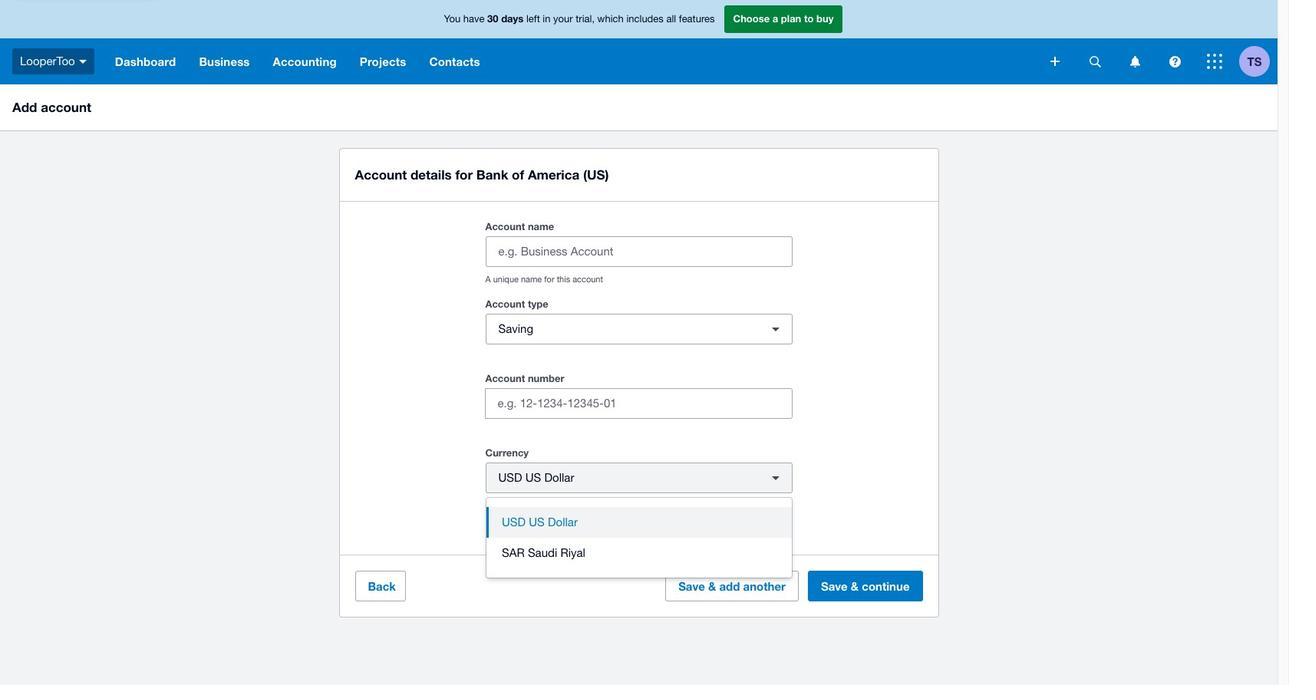 Task type: describe. For each thing, give the bounding box(es) containing it.
usd us dollar for usd us dollar button
[[502, 516, 578, 529]]

continue
[[862, 580, 910, 594]]

america
[[528, 167, 580, 183]]

(us)
[[583, 167, 609, 183]]

0 horizontal spatial for
[[456, 167, 473, 183]]

days
[[502, 12, 524, 25]]

your
[[554, 13, 573, 25]]

back
[[368, 580, 396, 594]]

save for save & add another
[[679, 580, 706, 594]]

about
[[590, 524, 620, 537]]

to
[[805, 12, 814, 25]]

saving
[[499, 322, 534, 336]]

account details for bank of america (us)
[[355, 167, 609, 183]]

left
[[527, 13, 540, 25]]

& for add
[[709, 580, 717, 594]]

learn about adding accounts link
[[557, 521, 721, 540]]

usd for usd us dollar popup button
[[499, 471, 523, 484]]

account for account type
[[486, 298, 525, 310]]

number
[[528, 372, 565, 385]]

0 horizontal spatial svg image
[[1051, 57, 1060, 66]]

back button
[[355, 571, 406, 602]]

account number
[[486, 372, 565, 385]]

loopertoo button
[[0, 38, 103, 84]]

saudi
[[528, 547, 558, 560]]

contacts
[[430, 55, 480, 68]]

includes
[[627, 13, 664, 25]]

bank
[[477, 167, 509, 183]]

dashboard link
[[103, 38, 188, 84]]

dollar for usd us dollar popup button
[[545, 471, 575, 484]]

add account
[[12, 99, 91, 115]]

features
[[679, 13, 715, 25]]

& for continue
[[851, 580, 859, 594]]

which
[[598, 13, 624, 25]]

currency
[[486, 447, 529, 459]]

projects button
[[348, 38, 418, 84]]

of
[[512, 167, 525, 183]]

sar saudi riyal
[[502, 547, 586, 560]]

unique
[[493, 275, 519, 284]]

account for account name
[[486, 220, 525, 233]]

a
[[773, 12, 779, 25]]

trial,
[[576, 13, 595, 25]]

us for usd us dollar button
[[529, 516, 545, 529]]

save for save & continue
[[821, 580, 848, 594]]

1 horizontal spatial svg image
[[1090, 56, 1101, 67]]

ts
[[1248, 54, 1263, 68]]

details
[[411, 167, 452, 183]]

banner containing ts
[[0, 0, 1278, 84]]

accounting button
[[261, 38, 348, 84]]

a
[[486, 275, 491, 284]]

account for account details for bank of america (us)
[[355, 167, 407, 183]]

contacts button
[[418, 38, 492, 84]]



Task type: vqa. For each thing, say whether or not it's contained in the screenshot.
the bottom the Dollar
yes



Task type: locate. For each thing, give the bounding box(es) containing it.
save left continue
[[821, 580, 848, 594]]

svg image
[[1208, 54, 1223, 69], [1170, 56, 1181, 67], [79, 60, 87, 64]]

usd us dollar up saudi
[[502, 516, 578, 529]]

2 save from the left
[[821, 580, 848, 594]]

business button
[[188, 38, 261, 84]]

usd us dollar inside popup button
[[499, 471, 575, 484]]

1 vertical spatial us
[[529, 516, 545, 529]]

another
[[744, 580, 786, 594]]

0 vertical spatial name
[[528, 220, 555, 233]]

account left number
[[486, 372, 525, 385]]

group
[[487, 498, 792, 578]]

0 horizontal spatial svg image
[[79, 60, 87, 64]]

Account name field
[[486, 237, 792, 266]]

usd up sar
[[502, 516, 526, 529]]

business
[[199, 55, 250, 68]]

group containing usd us dollar
[[487, 498, 792, 578]]

plan
[[782, 12, 802, 25]]

choose a plan to buy
[[734, 12, 834, 25]]

us down currency
[[526, 471, 542, 484]]

Account number field
[[486, 389, 792, 418]]

account inside account number group
[[486, 372, 525, 385]]

2 horizontal spatial svg image
[[1131, 56, 1141, 67]]

1 vertical spatial for
[[545, 275, 555, 284]]

have
[[464, 13, 485, 25]]

svg image
[[1090, 56, 1101, 67], [1131, 56, 1141, 67], [1051, 57, 1060, 66]]

1 vertical spatial dollar
[[548, 516, 578, 529]]

& left add
[[709, 580, 717, 594]]

account name
[[486, 220, 555, 233]]

ts button
[[1240, 38, 1278, 84]]

account for account number
[[486, 372, 525, 385]]

usd us dollar button
[[486, 463, 793, 494]]

learn
[[557, 524, 587, 537]]

usd inside popup button
[[499, 471, 523, 484]]

1 horizontal spatial svg image
[[1170, 56, 1181, 67]]

save & continue
[[821, 580, 910, 594]]

account number group
[[485, 372, 793, 438]]

account up unique
[[486, 220, 525, 233]]

saving button
[[486, 314, 793, 345]]

save & add another button
[[666, 571, 799, 602]]

&
[[709, 580, 717, 594], [851, 580, 859, 594]]

projects
[[360, 55, 406, 68]]

1 vertical spatial usd us dollar
[[502, 516, 578, 529]]

usd us dollar button
[[487, 508, 792, 538]]

usd
[[499, 471, 523, 484], [502, 516, 526, 529]]

& left continue
[[851, 580, 859, 594]]

2 & from the left
[[851, 580, 859, 594]]

account
[[41, 99, 91, 115], [573, 275, 603, 284]]

loopertoo
[[20, 54, 75, 67]]

dollar inside button
[[548, 516, 578, 529]]

usd inside button
[[502, 516, 526, 529]]

usd us dollar inside button
[[502, 516, 578, 529]]

for
[[456, 167, 473, 183], [545, 275, 555, 284]]

account type
[[486, 298, 549, 310]]

riyal
[[561, 547, 586, 560]]

1 horizontal spatial save
[[821, 580, 848, 594]]

a unique name for this account
[[486, 275, 603, 284]]

us up saudi
[[529, 516, 545, 529]]

us for usd us dollar popup button
[[526, 471, 542, 484]]

1 horizontal spatial account
[[573, 275, 603, 284]]

name up the a unique name for this account
[[528, 220, 555, 233]]

accounting
[[273, 55, 337, 68]]

accounts
[[661, 524, 709, 537]]

save left add
[[679, 580, 706, 594]]

account
[[355, 167, 407, 183], [486, 220, 525, 233], [486, 298, 525, 310], [486, 372, 525, 385]]

account left details
[[355, 167, 407, 183]]

account right add
[[41, 99, 91, 115]]

usd down currency
[[499, 471, 523, 484]]

0 vertical spatial usd
[[499, 471, 523, 484]]

account right the 'this'
[[573, 275, 603, 284]]

dollar inside popup button
[[545, 471, 575, 484]]

add
[[12, 99, 37, 115]]

in
[[543, 13, 551, 25]]

us inside popup button
[[526, 471, 542, 484]]

30
[[488, 12, 499, 25]]

dollar
[[545, 471, 575, 484], [548, 516, 578, 529]]

usd us dollar for usd us dollar popup button
[[499, 471, 575, 484]]

us
[[526, 471, 542, 484], [529, 516, 545, 529]]

save
[[679, 580, 706, 594], [821, 580, 848, 594]]

for left bank
[[456, 167, 473, 183]]

save & add another
[[679, 580, 786, 594]]

account down unique
[[486, 298, 525, 310]]

buy
[[817, 12, 834, 25]]

dollar for usd us dollar button
[[548, 516, 578, 529]]

2 horizontal spatial svg image
[[1208, 54, 1223, 69]]

you have 30 days left in your trial, which includes all features
[[444, 12, 715, 25]]

us inside button
[[529, 516, 545, 529]]

name up type
[[521, 275, 542, 284]]

usd us dollar down currency
[[499, 471, 575, 484]]

you
[[444, 13, 461, 25]]

for left the 'this'
[[545, 275, 555, 284]]

adding
[[623, 524, 658, 537]]

sar saudi riyal button
[[487, 538, 792, 569]]

0 vertical spatial usd us dollar
[[499, 471, 575, 484]]

0 vertical spatial for
[[456, 167, 473, 183]]

save & continue button
[[808, 571, 923, 602]]

svg image inside loopertoo popup button
[[79, 60, 87, 64]]

learn about adding accounts
[[557, 524, 709, 537]]

add
[[720, 580, 740, 594]]

choose
[[734, 12, 770, 25]]

0 horizontal spatial save
[[679, 580, 706, 594]]

1 save from the left
[[679, 580, 706, 594]]

dollar up riyal
[[548, 516, 578, 529]]

0 horizontal spatial &
[[709, 580, 717, 594]]

0 vertical spatial us
[[526, 471, 542, 484]]

this
[[557, 275, 571, 284]]

sar
[[502, 547, 525, 560]]

list box containing usd us dollar
[[487, 498, 792, 578]]

type
[[528, 298, 549, 310]]

0 horizontal spatial account
[[41, 99, 91, 115]]

0 vertical spatial account
[[41, 99, 91, 115]]

1 horizontal spatial &
[[851, 580, 859, 594]]

1 vertical spatial name
[[521, 275, 542, 284]]

list box
[[487, 498, 792, 578]]

1 vertical spatial usd
[[502, 516, 526, 529]]

usd for usd us dollar button
[[502, 516, 526, 529]]

usd us dollar
[[499, 471, 575, 484], [502, 516, 578, 529]]

banner
[[0, 0, 1278, 84]]

1 horizontal spatial for
[[545, 275, 555, 284]]

1 & from the left
[[709, 580, 717, 594]]

1 vertical spatial account
[[573, 275, 603, 284]]

dollar up learn
[[545, 471, 575, 484]]

dashboard
[[115, 55, 176, 68]]

name
[[528, 220, 555, 233], [521, 275, 542, 284]]

0 vertical spatial dollar
[[545, 471, 575, 484]]

all
[[667, 13, 677, 25]]



